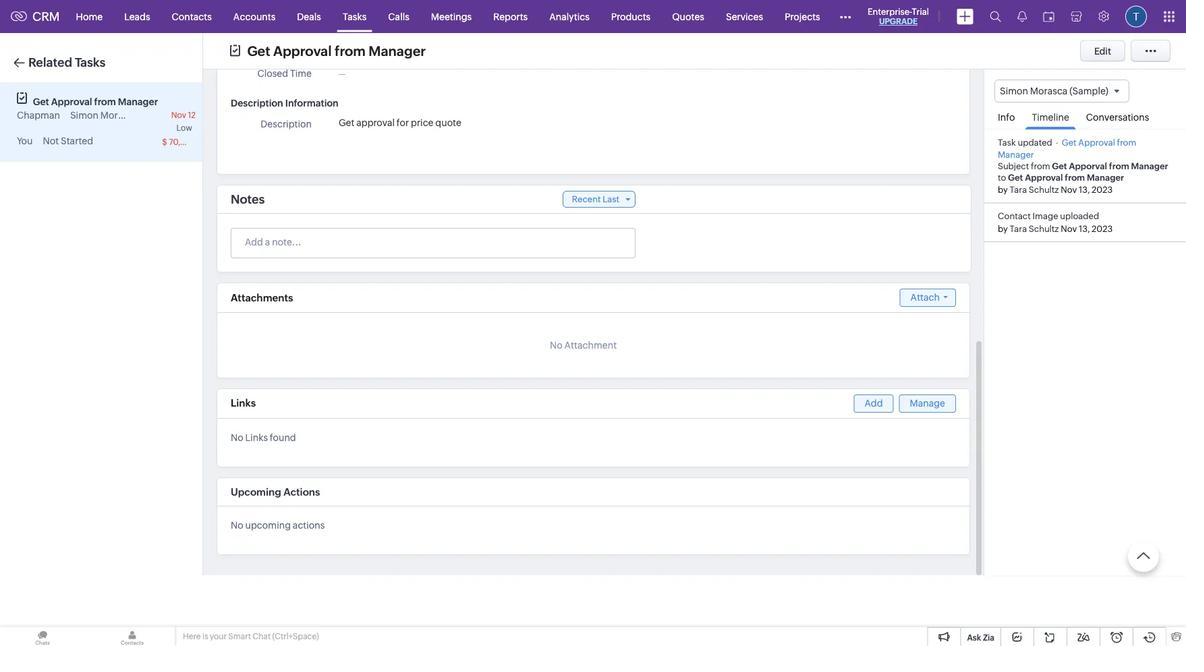Task type: locate. For each thing, give the bounding box(es) containing it.
search element
[[982, 0, 1010, 33]]

approval
[[357, 117, 395, 128]]

get for get approval from manager nov 12
[[33, 96, 49, 107]]

to
[[998, 173, 1007, 183]]

simon morasca (sample) up timeline link
[[1000, 86, 1109, 97]]

schultz down image
[[1029, 224, 1060, 234]]

get up closed
[[247, 43, 270, 59]]

from
[[335, 43, 366, 59], [94, 96, 116, 107], [1118, 138, 1137, 148], [1031, 161, 1051, 172], [1110, 161, 1130, 172], [1065, 173, 1086, 183]]

description for description
[[261, 119, 312, 130]]

here
[[183, 633, 201, 642]]

$ 70,000.00
[[162, 138, 210, 147]]

no left the found
[[231, 433, 244, 443]]

manager for get approval from manager subject from get apporval from manager to get approval from manager by tara schultz nov 13, 2023
[[998, 150, 1035, 160]]

meetings
[[431, 11, 472, 22]]

links left the found
[[245, 433, 268, 443]]

approval for get approval from manager
[[273, 43, 332, 59]]

0 vertical spatial schultz
[[1029, 185, 1060, 195]]

1 tara from the top
[[1010, 185, 1028, 195]]

0 vertical spatial nov
[[171, 111, 186, 120]]

updated
[[1018, 138, 1053, 148]]

0 vertical spatial (sample)
[[1070, 86, 1109, 97]]

1 vertical spatial links
[[245, 433, 268, 443]]

description
[[231, 98, 283, 109], [261, 119, 312, 130]]

attachment
[[565, 340, 617, 351]]

trial
[[912, 6, 930, 17]]

approval for get approval from manager subject from get apporval from manager to get approval from manager by tara schultz nov 13, 2023
[[1079, 138, 1116, 148]]

simon up info link on the right
[[1000, 86, 1029, 97]]

0 horizontal spatial tasks
[[75, 56, 106, 70]]

from inside 'get approval from manager nov 12'
[[94, 96, 116, 107]]

description information
[[231, 98, 339, 109]]

Add a note... field
[[232, 235, 635, 249]]

2 by from the top
[[998, 224, 1008, 234]]

get for get approval from manager
[[247, 43, 270, 59]]

timeline
[[1032, 112, 1070, 123]]

get left approval
[[339, 117, 355, 128]]

nov down uploaded
[[1061, 224, 1078, 234]]

0 vertical spatial simon morasca (sample)
[[1000, 86, 1109, 97]]

1 vertical spatial schultz
[[1029, 224, 1060, 234]]

tasks link
[[332, 0, 378, 33]]

1 horizontal spatial morasca
[[1031, 86, 1068, 97]]

get right -
[[1062, 138, 1077, 148]]

nov
[[171, 111, 186, 120], [1061, 185, 1078, 195], [1061, 224, 1078, 234]]

price
[[411, 117, 434, 128]]

0 vertical spatial morasca
[[1031, 86, 1068, 97]]

2 tara from the top
[[1010, 224, 1028, 234]]

approval inside 'get approval from manager nov 12'
[[51, 96, 92, 107]]

tasks up the get approval from manager
[[343, 11, 367, 22]]

1 vertical spatial tara
[[1010, 224, 1028, 234]]

contacts
[[172, 11, 212, 22]]

2023 inside contact image uploaded by tara schultz nov 13, 2023
[[1092, 224, 1113, 234]]

projects link
[[774, 0, 832, 33]]

schultz inside "get approval from manager subject from get apporval from manager to get approval from manager by tara schultz nov 13, 2023"
[[1029, 185, 1060, 195]]

morasca
[[1031, 86, 1068, 97], [100, 110, 138, 121]]

simon morasca (sample) up $
[[70, 110, 179, 121]]

timeline link
[[1026, 103, 1077, 130]]

manager inside 'get approval from manager nov 12'
[[118, 96, 158, 107]]

get approval from manager subject from get apporval from manager to get approval from manager by tara schultz nov 13, 2023
[[998, 138, 1169, 195]]

1 vertical spatial (sample)
[[140, 110, 179, 121]]

products link
[[601, 0, 662, 33]]

info link
[[992, 103, 1022, 129]]

schultz inside contact image uploaded by tara schultz nov 13, 2023
[[1029, 224, 1060, 234]]

2 vertical spatial no
[[231, 520, 244, 531]]

not started
[[43, 136, 93, 146]]

2023 down apporval
[[1092, 185, 1113, 195]]

approval up time
[[273, 43, 332, 59]]

1 vertical spatial morasca
[[100, 110, 138, 121]]

no for attachments
[[550, 340, 563, 351]]

create menu element
[[949, 0, 982, 33]]

approval up apporval
[[1079, 138, 1116, 148]]

Other Modules field
[[832, 6, 861, 27]]

1 13, from the top
[[1079, 185, 1091, 195]]

1 schultz from the top
[[1029, 185, 1060, 195]]

2 2023 from the top
[[1092, 224, 1113, 234]]

no left upcoming
[[231, 520, 244, 531]]

1 horizontal spatial tasks
[[343, 11, 367, 22]]

from down apporval
[[1065, 173, 1086, 183]]

morasca inside field
[[1031, 86, 1068, 97]]

chats image
[[0, 628, 85, 647]]

signals image
[[1018, 11, 1027, 22]]

tara inside "get approval from manager subject from get apporval from manager to get approval from manager by tara schultz nov 13, 2023"
[[1010, 185, 1028, 195]]

time
[[290, 68, 312, 79]]

no
[[550, 340, 563, 351], [231, 433, 244, 443], [231, 520, 244, 531]]

no for links
[[231, 433, 244, 443]]

1 vertical spatial description
[[261, 119, 312, 130]]

crm link
[[11, 10, 60, 23]]

from down the tasks link
[[335, 43, 366, 59]]

related tasks
[[28, 56, 106, 70]]

simon
[[1000, 86, 1029, 97], [70, 110, 99, 121]]

2 vertical spatial nov
[[1061, 224, 1078, 234]]

simon inside simon morasca (sample) field
[[1000, 86, 1029, 97]]

nov inside 'get approval from manager nov 12'
[[171, 111, 186, 120]]

signals element
[[1010, 0, 1036, 33]]

0 vertical spatial by
[[998, 185, 1008, 195]]

approval down subject
[[1026, 173, 1064, 183]]

home
[[76, 11, 103, 22]]

13, down uploaded
[[1079, 224, 1091, 234]]

0 vertical spatial 2023
[[1092, 185, 1113, 195]]

2023 down uploaded
[[1092, 224, 1113, 234]]

2 13, from the top
[[1079, 224, 1091, 234]]

by down contact
[[998, 224, 1008, 234]]

related
[[28, 56, 72, 70]]

projects
[[785, 11, 821, 22]]

simon up started
[[70, 110, 99, 121]]

zia
[[984, 634, 995, 643]]

attach
[[911, 292, 940, 303]]

13, down apporval
[[1079, 185, 1091, 195]]

2023 inside "get approval from manager subject from get apporval from manager to get approval from manager by tara schultz nov 13, 2023"
[[1092, 185, 1113, 195]]

upcoming actions
[[231, 486, 320, 498]]

description for description information
[[231, 98, 283, 109]]

actions
[[293, 520, 325, 531]]

get approval from manager
[[247, 43, 426, 59]]

apporval
[[1070, 161, 1108, 172]]

links up no links found
[[231, 397, 256, 409]]

contacts image
[[90, 628, 175, 647]]

tara down subject
[[1010, 185, 1028, 195]]

actions
[[284, 486, 320, 498]]

1 vertical spatial by
[[998, 224, 1008, 234]]

simon morasca (sample)
[[1000, 86, 1109, 97], [70, 110, 179, 121]]

schultz up image
[[1029, 185, 1060, 195]]

nov up uploaded
[[1061, 185, 1078, 195]]

manager
[[369, 43, 426, 59], [118, 96, 158, 107], [998, 150, 1035, 160], [1132, 161, 1169, 172], [1088, 173, 1125, 183]]

by down to
[[998, 185, 1008, 195]]

2023
[[1092, 185, 1113, 195], [1092, 224, 1113, 234]]

conversations
[[1087, 112, 1150, 123]]

0 vertical spatial simon
[[1000, 86, 1029, 97]]

1 vertical spatial simon morasca (sample)
[[70, 110, 179, 121]]

0 vertical spatial 13,
[[1079, 185, 1091, 195]]

1 vertical spatial 13,
[[1079, 224, 1091, 234]]

1 vertical spatial nov
[[1061, 185, 1078, 195]]

get approval from manager nov 12
[[33, 96, 196, 120]]

tasks right related
[[75, 56, 106, 70]]

1 by from the top
[[998, 185, 1008, 195]]

get for get approval for price quote
[[339, 117, 355, 128]]

approval up chapman
[[51, 96, 92, 107]]

0 horizontal spatial simon morasca (sample)
[[70, 110, 179, 121]]

enterprise-trial upgrade
[[868, 6, 930, 26]]

tara
[[1010, 185, 1028, 195], [1010, 224, 1028, 234]]

description down description information
[[261, 119, 312, 130]]

get inside 'get approval from manager nov 12'
[[33, 96, 49, 107]]

by
[[998, 185, 1008, 195], [998, 224, 1008, 234]]

create menu image
[[957, 8, 974, 25]]

1 horizontal spatial (sample)
[[1070, 86, 1109, 97]]

found
[[270, 433, 296, 443]]

0 vertical spatial description
[[231, 98, 283, 109]]

schultz
[[1029, 185, 1060, 195], [1029, 224, 1060, 234]]

0 vertical spatial tara
[[1010, 185, 1028, 195]]

upgrade
[[880, 17, 918, 26]]

no links found
[[231, 433, 296, 443]]

manage link
[[900, 395, 957, 413]]

edit button
[[1081, 40, 1126, 62]]

get
[[247, 43, 270, 59], [33, 96, 49, 107], [339, 117, 355, 128], [1062, 138, 1077, 148], [1053, 161, 1068, 172], [1009, 173, 1024, 183]]

1 horizontal spatial simon
[[1000, 86, 1029, 97]]

no attachment
[[550, 340, 617, 351]]

0 vertical spatial links
[[231, 397, 256, 409]]

notes
[[231, 192, 265, 206]]

tara down contact
[[1010, 224, 1028, 234]]

13,
[[1079, 185, 1091, 195], [1079, 224, 1091, 234]]

70,000.00
[[169, 138, 210, 147]]

quotes
[[673, 11, 705, 22]]

1 vertical spatial 2023
[[1092, 224, 1113, 234]]

add link
[[854, 395, 894, 413]]

1 horizontal spatial simon morasca (sample)
[[1000, 86, 1109, 97]]

image
[[1033, 211, 1059, 221]]

from down related tasks
[[94, 96, 116, 107]]

0 vertical spatial no
[[550, 340, 563, 351]]

0 horizontal spatial simon
[[70, 110, 99, 121]]

(sample) up conversations link
[[1070, 86, 1109, 97]]

upcoming
[[245, 520, 291, 531]]

crm
[[32, 10, 60, 23]]

1 vertical spatial no
[[231, 433, 244, 443]]

nov inside "get approval from manager subject from get apporval from manager to get approval from manager by tara schultz nov 13, 2023"
[[1061, 185, 1078, 195]]

nov left 12
[[171, 111, 186, 120]]

by inside "get approval from manager subject from get apporval from manager to get approval from manager by tara schultz nov 13, 2023"
[[998, 185, 1008, 195]]

links
[[231, 397, 256, 409], [245, 433, 268, 443]]

1 2023 from the top
[[1092, 185, 1113, 195]]

contact image uploaded by tara schultz nov 13, 2023
[[998, 211, 1113, 234]]

0 horizontal spatial morasca
[[100, 110, 138, 121]]

13, inside "get approval from manager subject from get apporval from manager to get approval from manager by tara schultz nov 13, 2023"
[[1079, 185, 1091, 195]]

(sample) up $
[[140, 110, 179, 121]]

approval for get approval from manager nov 12
[[51, 96, 92, 107]]

add
[[865, 398, 883, 409]]

tasks
[[343, 11, 367, 22], [75, 56, 106, 70]]

no left attachment
[[550, 340, 563, 351]]

description down closed
[[231, 98, 283, 109]]

2 schultz from the top
[[1029, 224, 1060, 234]]

tara inside contact image uploaded by tara schultz nov 13, 2023
[[1010, 224, 1028, 234]]

quote
[[436, 117, 462, 128]]

get up chapman
[[33, 96, 49, 107]]



Task type: vqa. For each thing, say whether or not it's contained in the screenshot.
the keep on the right of page
no



Task type: describe. For each thing, give the bounding box(es) containing it.
last
[[603, 194, 620, 204]]

simon morasca (sample) inside field
[[1000, 86, 1109, 97]]

reports
[[494, 11, 528, 22]]

low
[[177, 124, 192, 133]]

manager for get approval from manager nov 12
[[118, 96, 158, 107]]

-
[[1056, 138, 1059, 148]]

you
[[17, 136, 33, 146]]

upcoming
[[231, 486, 281, 498]]

get approval from manager link
[[998, 138, 1137, 160]]

ask
[[968, 634, 982, 643]]

reports link
[[483, 0, 539, 33]]

from down conversations
[[1118, 138, 1137, 148]]

profile image
[[1126, 6, 1148, 27]]

task
[[998, 138, 1017, 148]]

not
[[43, 136, 59, 146]]

get down subject
[[1009, 173, 1024, 183]]

conversations link
[[1080, 103, 1157, 129]]

here is your smart chat (ctrl+space)
[[183, 633, 319, 642]]

chapman
[[17, 110, 60, 121]]

home link
[[65, 0, 114, 33]]

closed
[[257, 68, 288, 79]]

services link
[[716, 0, 774, 33]]

by inside contact image uploaded by tara schultz nov 13, 2023
[[998, 224, 1008, 234]]

uploaded
[[1061, 211, 1100, 221]]

1 vertical spatial tasks
[[75, 56, 106, 70]]

contact
[[998, 211, 1031, 221]]

get down 'get approval from manager' "link"
[[1053, 161, 1068, 172]]

closed time
[[257, 68, 312, 79]]

deals link
[[286, 0, 332, 33]]

no upcoming actions
[[231, 520, 325, 531]]

analytics link
[[539, 0, 601, 33]]

profile element
[[1118, 0, 1156, 33]]

info
[[998, 112, 1016, 123]]

smart
[[228, 633, 251, 642]]

accounts
[[233, 11, 276, 22]]

meetings link
[[420, 0, 483, 33]]

contacts link
[[161, 0, 223, 33]]

enterprise-
[[868, 6, 912, 17]]

get approval for price quote
[[339, 117, 462, 128]]

leads
[[124, 11, 150, 22]]

calendar image
[[1044, 11, 1055, 22]]

quotes link
[[662, 0, 716, 33]]

ask zia
[[968, 634, 995, 643]]

manager for get approval from manager
[[369, 43, 426, 59]]

deals
[[297, 11, 321, 22]]

1 vertical spatial simon
[[70, 110, 99, 121]]

12
[[188, 111, 196, 120]]

calls link
[[378, 0, 420, 33]]

13, inside contact image uploaded by tara schultz nov 13, 2023
[[1079, 224, 1091, 234]]

attach link
[[900, 289, 957, 307]]

manage
[[910, 398, 946, 409]]

analytics
[[550, 11, 590, 22]]

for
[[397, 117, 409, 128]]

(ctrl+space)
[[272, 633, 319, 642]]

edit
[[1095, 46, 1112, 56]]

nov inside contact image uploaded by tara schultz nov 13, 2023
[[1061, 224, 1078, 234]]

(sample) inside field
[[1070, 86, 1109, 97]]

is
[[202, 633, 208, 642]]

0 horizontal spatial (sample)
[[140, 110, 179, 121]]

from down updated
[[1031, 161, 1051, 172]]

task updated -
[[998, 138, 1059, 148]]

recent last
[[572, 194, 620, 204]]

$
[[162, 138, 167, 147]]

your
[[210, 633, 227, 642]]

accounts link
[[223, 0, 286, 33]]

Simon Morasca (Sample) field
[[995, 80, 1130, 103]]

subject
[[998, 161, 1030, 172]]

products
[[611, 11, 651, 22]]

search image
[[990, 11, 1002, 22]]

recent
[[572, 194, 601, 204]]

chat
[[253, 633, 271, 642]]

started
[[61, 136, 93, 146]]

get for get approval from manager subject from get apporval from manager to get approval from manager by tara schultz nov 13, 2023
[[1062, 138, 1077, 148]]

calls
[[388, 11, 410, 22]]

from right apporval
[[1110, 161, 1130, 172]]

attachments
[[231, 292, 293, 304]]

0 vertical spatial tasks
[[343, 11, 367, 22]]



